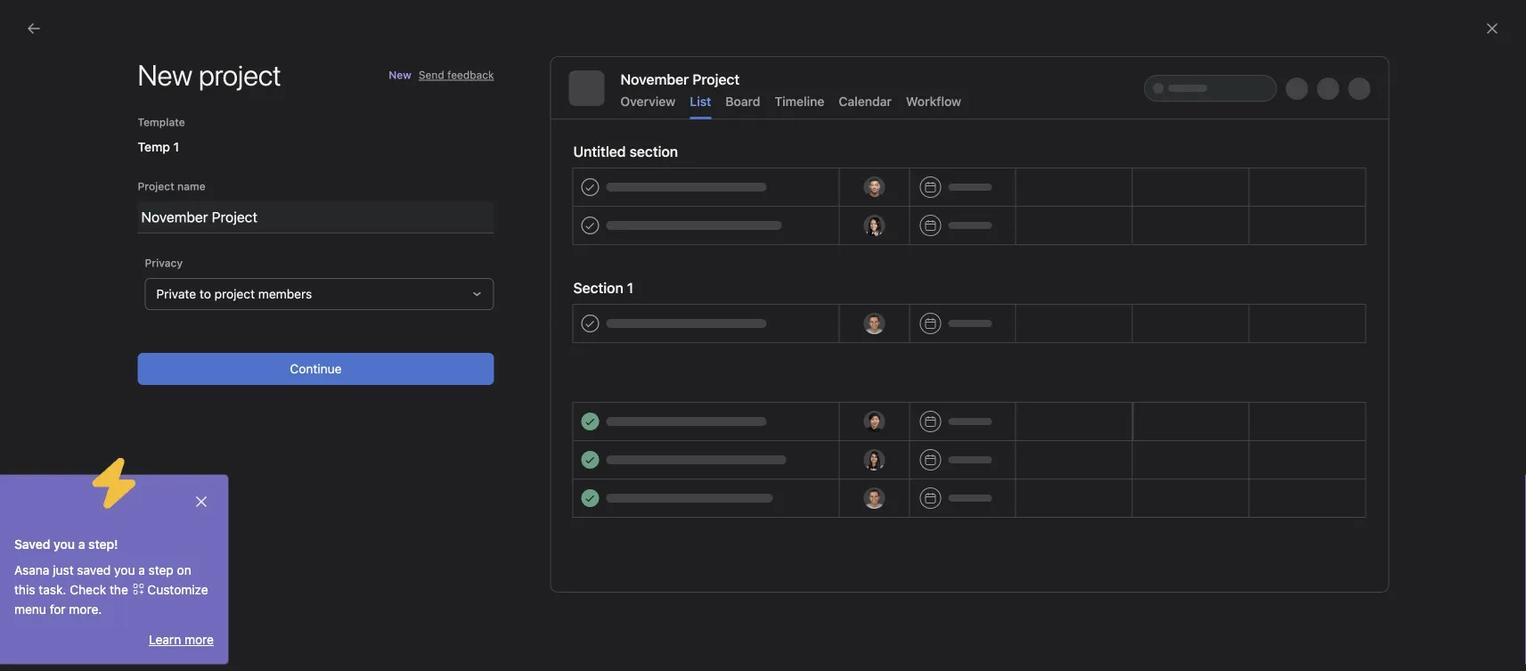 Task type: describe. For each thing, give the bounding box(es) containing it.
list
[[690, 94, 712, 109]]

workspace for my workspace custom templates
[[45, 332, 117, 349]]

cross-
[[46, 386, 85, 401]]

template inside start with a template to build your project or workflow
[[169, 123, 250, 148]]

no recent updates
[[923, 226, 1017, 238]]

november project
[[621, 71, 740, 88]]

status
[[902, 193, 934, 206]]

private to project members
[[156, 287, 312, 301]]

Project name text field
[[138, 201, 494, 234]]

private
[[156, 287, 196, 301]]

1 vertical spatial section 1
[[675, 303, 735, 320]]

task.
[[39, 582, 66, 597]]

customize
[[147, 582, 208, 597]]

owner
[[1363, 193, 1396, 206]]

my first portfolio link
[[11, 465, 203, 494]]

continue button
[[138, 353, 494, 385]]

messages link
[[587, 108, 647, 131]]

step!
[[88, 537, 118, 552]]

just
[[53, 563, 74, 578]]

new template
[[164, 267, 236, 279]]

my for my first portfolio
[[293, 75, 318, 96]]

this
[[14, 582, 35, 597]]

first
[[67, 472, 90, 487]]

check
[[70, 582, 106, 597]]

send inside the send feedback link
[[1385, 151, 1411, 164]]

asana
[[14, 563, 49, 578]]

for
[[50, 602, 66, 617]]

close image for go back image
[[1486, 21, 1500, 36]]

new send feedback
[[389, 69, 494, 81]]

no recent updates cell
[[894, 216, 1072, 249]]

project
[[138, 180, 175, 193]]

global element
[[0, 44, 214, 151]]

saved
[[77, 563, 111, 578]]

temp 1
[[138, 139, 179, 154]]

overview
[[621, 94, 676, 109]]

1 for temp 1
[[173, 139, 179, 154]]

use template button
[[1199, 43, 1299, 75]]

menu
[[14, 602, 46, 617]]

continue
[[290, 361, 342, 376]]

board
[[726, 94, 761, 109]]

row containing name
[[215, 183, 1527, 216]]

my workspace link
[[11, 529, 203, 558]]

workload
[[510, 108, 566, 123]]

use
[[1211, 51, 1233, 66]]

workflow
[[906, 94, 962, 109]]

a for with
[[153, 123, 164, 148]]

template
[[138, 116, 185, 128]]

learn more link
[[149, 632, 214, 647]]

temp
[[138, 139, 170, 154]]

0 horizontal spatial send
[[419, 69, 445, 81]]

saved you a step!
[[14, 537, 118, 552]]

john smith inside button
[[1388, 258, 1444, 270]]

portfolio 1 link
[[268, 222, 326, 242]]

or workflow
[[195, 152, 302, 176]]

task 1
[[710, 207, 746, 222]]

more.
[[69, 602, 102, 617]]

smith inside button
[[1415, 258, 1444, 270]]

use template
[[1211, 51, 1287, 66]]

private to project members button
[[145, 278, 494, 310]]

a for you
[[78, 537, 85, 552]]

js inside portfolio 1 row
[[1367, 226, 1380, 238]]

my workspace
[[46, 536, 129, 551]]

custom templates
[[120, 332, 239, 349]]

progress
[[1105, 193, 1150, 206]]

hide sidebar image
[[23, 14, 37, 29]]

new project
[[138, 58, 281, 92]]

0 horizontal spatial send feedback link
[[419, 67, 494, 83]]

0 vertical spatial js
[[1322, 81, 1334, 94]]

new template button
[[138, 260, 244, 285]]

template for new
[[190, 267, 236, 279]]

no
[[923, 226, 938, 238]]

john smith row
[[215, 248, 1527, 282]]

my workspace custom templates
[[21, 332, 239, 349]]

send feedback
[[1385, 151, 1461, 164]]

edit button
[[1125, 43, 1188, 75]]

functional
[[85, 386, 142, 401]]

untitled section
[[574, 143, 678, 160]]

john inside button
[[1388, 258, 1412, 270]]

recent
[[941, 226, 973, 238]]

to inside start with a template to build your project or workflow
[[254, 123, 272, 148]]



Task type: vqa. For each thing, say whether or not it's contained in the screenshot.
bottom Mark complete image
no



Task type: locate. For each thing, give the bounding box(es) containing it.
template inside the new template button
[[190, 267, 236, 279]]

the
[[110, 582, 128, 597]]

js down 'owner'
[[1367, 226, 1380, 238]]

cross-functional project plan link
[[11, 380, 214, 408]]

more
[[185, 632, 214, 647]]

0 vertical spatial john smith
[[1388, 226, 1444, 238]]

john smith down 'owner'
[[1388, 258, 1444, 270]]

1 vertical spatial js
[[1367, 226, 1380, 238]]

1 vertical spatial temp 1
[[707, 127, 754, 144]]

0 horizontal spatial task
[[710, 207, 737, 222]]

a left step!
[[78, 537, 85, 552]]

project left the plan
[[146, 386, 186, 401]]

1 vertical spatial john
[[1388, 258, 1412, 270]]

1 horizontal spatial task
[[1079, 193, 1102, 206]]

customize menu for more.
[[14, 582, 208, 617]]

1 vertical spatial a
[[78, 537, 85, 552]]

step
[[149, 563, 174, 578]]

john
[[1388, 226, 1412, 238], [1388, 258, 1412, 270]]

learn more
[[149, 632, 214, 647]]

plan
[[189, 386, 214, 401]]

my first portfolio
[[293, 75, 425, 96]]

you inside "asana just saved you a step on this task. check the"
[[114, 563, 135, 578]]

project
[[126, 152, 190, 176], [215, 287, 255, 301], [146, 386, 186, 401]]

1 horizontal spatial send feedback link
[[1385, 150, 1461, 166]]

share button
[[1347, 75, 1407, 100]]

1 vertical spatial you
[[114, 563, 135, 578]]

1 john smith from the top
[[1388, 226, 1444, 238]]

0 vertical spatial new
[[389, 69, 412, 81]]

1 vertical spatial send feedback link
[[1385, 150, 1461, 166]]

edit
[[1155, 51, 1177, 66]]

js left "share" "button"
[[1322, 81, 1334, 94]]

temp 1 up november project
[[657, 46, 714, 67]]

0 horizontal spatial to
[[200, 287, 211, 301]]

due date for cross-functional project plan cell
[[1249, 248, 1356, 281]]

name
[[177, 180, 206, 193]]

1 vertical spatial feedback
[[1414, 151, 1461, 164]]

my for my first portfolio
[[46, 472, 64, 487]]

0 vertical spatial project
[[126, 152, 190, 176]]

row
[[215, 183, 1527, 216], [215, 215, 1527, 216]]

2 horizontal spatial 1
[[740, 207, 746, 222]]

2 vertical spatial template
[[190, 267, 236, 279]]

0 vertical spatial feedback
[[448, 69, 494, 81]]

1 vertical spatial send
[[1385, 151, 1411, 164]]

portfolio 1 row
[[215, 216, 1527, 250]]

temp 1
[[657, 46, 714, 67], [707, 127, 754, 144]]

members
[[258, 287, 312, 301]]

1 smith from the top
[[1415, 226, 1444, 238]]

a right with
[[153, 123, 164, 148]]

build
[[277, 123, 322, 148]]

updates
[[976, 226, 1017, 238]]

1 for task 1
[[740, 207, 746, 222]]

1 horizontal spatial section 1
[[675, 303, 735, 320]]

1
[[173, 139, 179, 154], [740, 207, 746, 222], [320, 224, 326, 239]]

0 vertical spatial john
[[1388, 226, 1412, 238]]

my inside projects element
[[46, 472, 64, 487]]

a inside "asana just saved you a step on this task. check the"
[[138, 563, 145, 578]]

0 vertical spatial send feedback link
[[419, 67, 494, 83]]

2 vertical spatial 1
[[320, 224, 326, 239]]

2 smith from the top
[[1415, 258, 1444, 270]]

new for new template
[[164, 267, 187, 279]]

0 vertical spatial template
[[1236, 51, 1287, 66]]

portfolio 1 cell
[[215, 216, 895, 250]]

send feedback link
[[419, 67, 494, 83], [1385, 150, 1461, 166]]

on
[[177, 563, 191, 578]]

1 horizontal spatial 1
[[320, 224, 326, 239]]

1 vertical spatial 1
[[740, 207, 746, 222]]

0 vertical spatial you
[[54, 537, 75, 552]]

2 john from the top
[[1388, 258, 1412, 270]]

project for private to project members
[[215, 287, 255, 301]]

template inside use template "button"
[[1236, 51, 1287, 66]]

with
[[110, 123, 149, 148]]

portfolio
[[93, 472, 141, 487]]

2 vertical spatial a
[[138, 563, 145, 578]]

start
[[60, 123, 105, 148]]

privacy
[[145, 257, 183, 269]]

temp 1 down board
[[707, 127, 754, 144]]

my
[[293, 75, 318, 96], [21, 332, 41, 349], [46, 472, 64, 487], [46, 536, 64, 551]]

0 vertical spatial send
[[419, 69, 445, 81]]

0 horizontal spatial new
[[164, 267, 187, 279]]

template
[[1236, 51, 1287, 66], [169, 123, 250, 148], [190, 267, 236, 279]]

teams element
[[0, 497, 214, 562]]

template right use
[[1236, 51, 1287, 66]]

1 for portfolio 1
[[320, 224, 326, 239]]

workspace up cross-
[[45, 332, 117, 349]]

task progress
[[1079, 193, 1150, 206]]

1 horizontal spatial feedback
[[1414, 151, 1461, 164]]

1 vertical spatial john smith
[[1388, 258, 1444, 270]]

share
[[1370, 81, 1399, 94]]

list box
[[553, 7, 981, 36]]

section 1
[[574, 279, 634, 296], [675, 303, 735, 320]]

0 vertical spatial task
[[1079, 193, 1102, 206]]

you up just
[[54, 537, 75, 552]]

0 horizontal spatial js
[[1322, 81, 1334, 94]]

you up the
[[114, 563, 135, 578]]

project up project
[[126, 152, 190, 176]]

1 row from the top
[[215, 183, 1527, 216]]

template for use
[[1236, 51, 1287, 66]]

new left "show options" image
[[389, 69, 412, 81]]

1 vertical spatial smith
[[1415, 258, 1444, 270]]

start with a template to build your project or workflow
[[60, 123, 367, 176]]

my for my workspace custom templates
[[21, 332, 41, 349]]

name
[[240, 193, 269, 206]]

2 horizontal spatial a
[[153, 123, 164, 148]]

my for my workspace
[[46, 536, 64, 551]]

john smith up john smith button
[[1388, 226, 1444, 238]]

timeline
[[775, 94, 825, 109]]

workspace up "saved"
[[67, 536, 129, 551]]

this is a preview of your project image
[[551, 57, 1389, 592]]

john smith button
[[1363, 253, 1454, 275]]

0 horizontal spatial feedback
[[448, 69, 494, 81]]

show options image
[[434, 78, 448, 93]]

cross-functional project plan
[[46, 386, 214, 401]]

1 horizontal spatial new
[[389, 69, 412, 81]]

portfolio 1
[[268, 224, 326, 239]]

go back image
[[27, 21, 41, 36]]

0 horizontal spatial 1
[[173, 139, 179, 154]]

toggle project template starred status image
[[721, 52, 731, 62]]

1 horizontal spatial send
[[1385, 151, 1411, 164]]

template up private to project members in the top left of the page
[[190, 267, 236, 279]]

to inside popup button
[[200, 287, 211, 301]]

workspace inside teams element
[[67, 536, 129, 551]]

first portfolio
[[322, 75, 425, 96]]

workload button
[[510, 108, 566, 131]]

date
[[1257, 193, 1280, 206]]

0 horizontal spatial a
[[78, 537, 85, 552]]

task for task 1
[[710, 207, 737, 222]]

1 horizontal spatial js
[[1367, 226, 1380, 238]]

feedback
[[448, 69, 494, 81], [1414, 151, 1461, 164]]

project name
[[138, 180, 206, 193]]

to up or workflow
[[254, 123, 272, 148]]

new up private
[[164, 267, 187, 279]]

close image
[[1486, 21, 1500, 36], [1486, 21, 1500, 36]]

asana just saved you a step on this task. check the
[[14, 563, 191, 597]]

project for cross-functional project plan
[[146, 386, 186, 401]]

close image for go back icon
[[1486, 21, 1500, 36]]

messages
[[587, 108, 647, 123]]

task
[[1079, 193, 1102, 206], [710, 207, 737, 222]]

john inside portfolio 1 row
[[1388, 226, 1412, 238]]

smith inside portfolio 1 row
[[1415, 226, 1444, 238]]

calendar
[[839, 94, 892, 109]]

1 vertical spatial new
[[164, 267, 187, 279]]

1 vertical spatial task
[[710, 207, 737, 222]]

new inside button
[[164, 267, 187, 279]]

1 vertical spatial project
[[215, 287, 255, 301]]

new
[[389, 69, 412, 81], [164, 267, 187, 279]]

task for task progress
[[1079, 193, 1102, 206]]

project inside start with a template to build your project or workflow
[[126, 152, 190, 176]]

0 vertical spatial 1
[[173, 139, 179, 154]]

project inside popup button
[[215, 287, 255, 301]]

projects element
[[0, 348, 214, 497]]

learn
[[149, 632, 181, 647]]

1 horizontal spatial you
[[114, 563, 135, 578]]

my first portfolio
[[46, 472, 141, 487]]

go back image
[[27, 21, 41, 36]]

0 vertical spatial temp 1
[[657, 46, 714, 67]]

1 vertical spatial workspace
[[67, 536, 129, 551]]

0 vertical spatial workspace
[[45, 332, 117, 349]]

2 john smith from the top
[[1388, 258, 1444, 270]]

2 row from the top
[[215, 215, 1527, 216]]

1 vertical spatial template
[[169, 123, 250, 148]]

cell
[[1071, 216, 1250, 249], [215, 248, 895, 282], [894, 248, 1072, 281], [1071, 248, 1250, 281]]

template up or workflow
[[169, 123, 250, 148]]

john smith inside portfolio 1 row
[[1388, 226, 1444, 238]]

john up john smith button
[[1388, 226, 1412, 238]]

workspace for my workspace
[[67, 536, 129, 551]]

add to starred image
[[459, 78, 473, 93]]

0 vertical spatial smith
[[1415, 226, 1444, 238]]

project down new template in the top left of the page
[[215, 287, 255, 301]]

smith
[[1415, 226, 1444, 238], [1415, 258, 1444, 270]]

workspace
[[45, 332, 117, 349], [67, 536, 129, 551]]

my inside teams element
[[46, 536, 64, 551]]

1 inside cell
[[320, 224, 326, 239]]

cell inside portfolio 1 row
[[1071, 216, 1250, 249]]

0 vertical spatial section 1
[[574, 279, 634, 296]]

send left add to starred icon
[[419, 69, 445, 81]]

send up 'owner'
[[1385, 151, 1411, 164]]

to down new template in the top left of the page
[[200, 287, 211, 301]]

a left step
[[138, 563, 145, 578]]

portfolio
[[268, 224, 317, 239]]

1 horizontal spatial a
[[138, 563, 145, 578]]

saved
[[14, 537, 50, 552]]

0 horizontal spatial you
[[54, 537, 75, 552]]

to
[[254, 123, 272, 148], [200, 287, 211, 301]]

new for new send feedback
[[389, 69, 412, 81]]

0 vertical spatial to
[[254, 123, 272, 148]]

close toast image
[[194, 495, 209, 509]]

1 vertical spatial to
[[200, 287, 211, 301]]

john down 'owner'
[[1388, 258, 1412, 270]]

js
[[1322, 81, 1334, 94], [1367, 226, 1380, 238]]

1 john from the top
[[1388, 226, 1412, 238]]

1 horizontal spatial to
[[254, 123, 272, 148]]

a inside start with a template to build your project or workflow
[[153, 123, 164, 148]]

john smith
[[1388, 226, 1444, 238], [1388, 258, 1444, 270]]

your
[[327, 123, 367, 148]]

0 horizontal spatial section 1
[[574, 279, 634, 296]]

0 vertical spatial a
[[153, 123, 164, 148]]

2 vertical spatial project
[[146, 386, 186, 401]]



